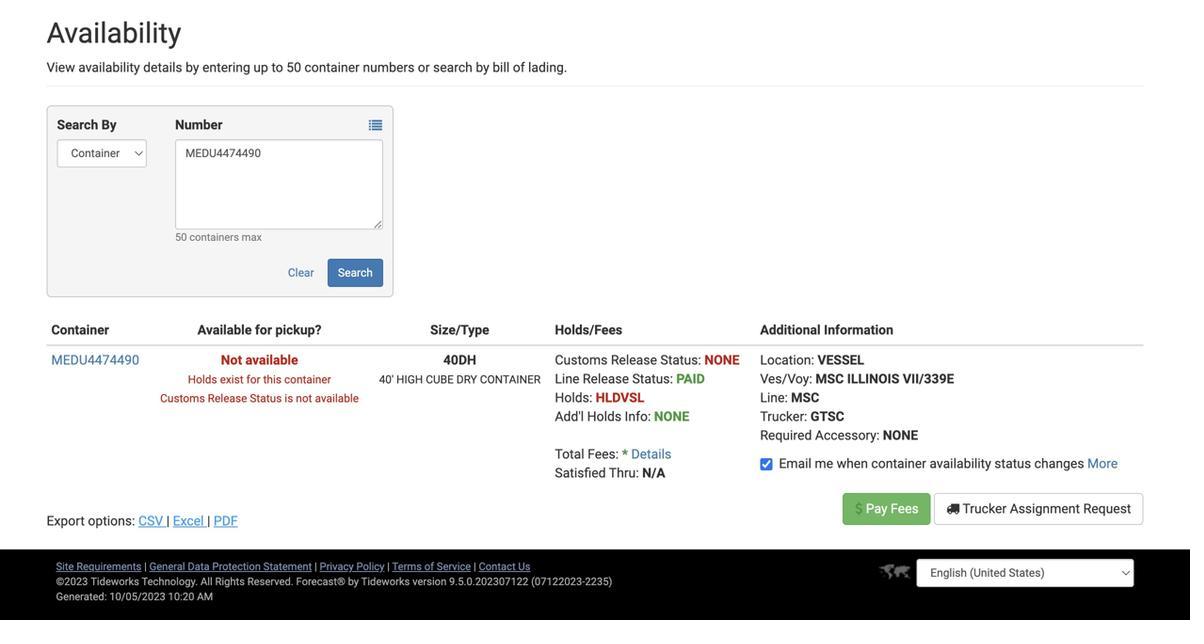 Task type: vqa. For each thing, say whether or not it's contained in the screenshot.


Task type: locate. For each thing, give the bounding box(es) containing it.
of up version
[[425, 561, 434, 573]]

1 vertical spatial holds
[[587, 409, 622, 425]]

not
[[296, 392, 312, 405]]

me
[[815, 456, 834, 472]]

by
[[186, 60, 199, 75], [476, 60, 490, 75], [348, 576, 359, 588]]

add'l
[[555, 409, 584, 425]]

| right csv
[[166, 514, 170, 529]]

10/05/2023
[[109, 591, 166, 603]]

1 vertical spatial search
[[338, 267, 373, 280]]

0 horizontal spatial holds
[[188, 373, 217, 387]]

(07122023-
[[531, 576, 585, 588]]

holds down 'hldvsl'
[[587, 409, 622, 425]]

of inside site requirements | general data protection statement | privacy policy | terms of service | contact us ©2023 tideworks technology. all rights reserved. forecast® by tideworks version 9.5.0.202307122 (07122023-2235) generated: 10/05/2023 10:20 am
[[425, 561, 434, 573]]

to
[[272, 60, 283, 75]]

us
[[518, 561, 531, 573]]

for left the this
[[246, 373, 260, 387]]

view availability details by entering up to 50 container numbers or search by bill of lading.
[[47, 60, 568, 75]]

0 horizontal spatial customs
[[160, 392, 205, 405]]

n/a
[[642, 466, 666, 481]]

0 horizontal spatial available
[[245, 353, 298, 368]]

1 horizontal spatial availability
[[930, 456, 992, 472]]

1 vertical spatial for
[[246, 373, 260, 387]]

available up the this
[[245, 353, 298, 368]]

| left pdf link
[[207, 514, 210, 529]]

status
[[661, 353, 698, 368], [632, 372, 670, 387], [250, 392, 282, 405]]

of right bill
[[513, 60, 525, 75]]

rights
[[215, 576, 245, 588]]

search inside button
[[338, 267, 373, 280]]

0 horizontal spatial 50
[[175, 231, 187, 243]]

0 horizontal spatial of
[[425, 561, 434, 573]]

medu4474490 link
[[51, 353, 139, 368]]

0 vertical spatial release
[[611, 353, 657, 368]]

status up 'hldvsl'
[[632, 372, 670, 387]]

container up the not
[[284, 373, 331, 387]]

request
[[1084, 502, 1132, 517]]

available right the not
[[315, 392, 359, 405]]

line
[[555, 372, 580, 387]]

changes
[[1035, 456, 1085, 472]]

container inside not available holds exist for this container customs release status is not available
[[284, 373, 331, 387]]

ves/voy:
[[760, 372, 813, 387]]

1 horizontal spatial holds
[[587, 409, 622, 425]]

0 vertical spatial 50
[[287, 60, 301, 75]]

0 vertical spatial for
[[255, 323, 272, 338]]

accessory
[[815, 428, 877, 444]]

0 vertical spatial status
[[661, 353, 698, 368]]

status inside not available holds exist for this container customs release status is not available
[[250, 392, 282, 405]]

2 horizontal spatial by
[[476, 60, 490, 75]]

status down the this
[[250, 392, 282, 405]]

trucker assignment request
[[960, 502, 1132, 517]]

search right clear button
[[338, 267, 373, 280]]

release
[[611, 353, 657, 368], [583, 372, 629, 387], [208, 392, 247, 405]]

customs inside "customs release status : none line release status : paid holds: hldvsl add'l holds info: none"
[[555, 353, 608, 368]]

truck image
[[947, 502, 960, 516]]

by down privacy policy "link"
[[348, 576, 359, 588]]

container up fees
[[872, 456, 927, 472]]

containers
[[190, 231, 239, 243]]

1 horizontal spatial none
[[705, 353, 740, 368]]

customs release status : none line release status : paid holds: hldvsl add'l holds info: none
[[555, 353, 740, 425]]

50 right 'to'
[[287, 60, 301, 75]]

contact
[[479, 561, 516, 573]]

pickup?
[[275, 323, 322, 338]]

customs down 'available'
[[160, 392, 205, 405]]

0 horizontal spatial availability
[[78, 60, 140, 75]]

0 vertical spatial search
[[57, 117, 98, 133]]

total fees: * details satisfied thru: n/a
[[555, 447, 672, 481]]

when
[[837, 456, 868, 472]]

none right accessory
[[883, 428, 918, 444]]

1 horizontal spatial search
[[338, 267, 373, 280]]

0 vertical spatial none
[[705, 353, 740, 368]]

this
[[263, 373, 282, 387]]

0 vertical spatial of
[[513, 60, 525, 75]]

container right 'to'
[[305, 60, 360, 75]]

2 vertical spatial status
[[250, 392, 282, 405]]

50 left containers
[[175, 231, 187, 243]]

1 horizontal spatial available
[[315, 392, 359, 405]]

privacy
[[320, 561, 354, 573]]

0 vertical spatial available
[[245, 353, 298, 368]]

| up 9.5.0.202307122
[[474, 561, 476, 573]]

msc down vessel
[[816, 372, 844, 387]]

1 vertical spatial none
[[654, 409, 690, 425]]

high
[[396, 373, 423, 387]]

none
[[705, 353, 740, 368], [654, 409, 690, 425], [883, 428, 918, 444]]

none up the paid
[[705, 353, 740, 368]]

availability down availability
[[78, 60, 140, 75]]

for inside not available holds exist for this container customs release status is not available
[[246, 373, 260, 387]]

1 horizontal spatial customs
[[555, 353, 608, 368]]

| left general
[[144, 561, 147, 573]]

hldvsl
[[596, 390, 645, 406]]

fees:
[[588, 447, 619, 462]]

of
[[513, 60, 525, 75], [425, 561, 434, 573]]

bill
[[493, 60, 510, 75]]

holds left exist at the left of page
[[188, 373, 217, 387]]

2 vertical spatial release
[[208, 392, 247, 405]]

data
[[188, 561, 210, 573]]

availability up "truck" icon
[[930, 456, 992, 472]]

1 vertical spatial status
[[632, 372, 670, 387]]

am
[[197, 591, 213, 603]]

for left the pickup?
[[255, 323, 272, 338]]

general
[[149, 561, 185, 573]]

search for search by
[[57, 117, 98, 133]]

paid
[[677, 372, 705, 387]]

0 vertical spatial holds
[[188, 373, 217, 387]]

None checkbox
[[760, 459, 773, 471]]

1 vertical spatial available
[[315, 392, 359, 405]]

1 vertical spatial customs
[[160, 392, 205, 405]]

show list image
[[369, 119, 382, 132]]

container
[[51, 323, 109, 338]]

0 horizontal spatial none
[[654, 409, 690, 425]]

0 vertical spatial msc
[[816, 372, 844, 387]]

holds:
[[555, 390, 593, 406]]

reserved.
[[247, 576, 294, 588]]

by left bill
[[476, 60, 490, 75]]

availability
[[78, 60, 140, 75], [930, 456, 992, 472]]

location : vessel ves/voy: msc illinois vii/339e line: msc trucker: gtsc required accessory : none
[[760, 353, 954, 444]]

2 horizontal spatial none
[[883, 428, 918, 444]]

none inside location : vessel ves/voy: msc illinois vii/339e line: msc trucker: gtsc required accessory : none
[[883, 428, 918, 444]]

1 horizontal spatial by
[[348, 576, 359, 588]]

0 horizontal spatial search
[[57, 117, 98, 133]]

1 vertical spatial 50
[[175, 231, 187, 243]]

1 horizontal spatial of
[[513, 60, 525, 75]]

search left by
[[57, 117, 98, 133]]

information
[[824, 323, 894, 338]]

options:
[[88, 514, 135, 529]]

1 vertical spatial container
[[284, 373, 331, 387]]

search
[[57, 117, 98, 133], [338, 267, 373, 280]]

terms of service link
[[392, 561, 471, 573]]

msc down ves/voy:
[[791, 390, 820, 406]]

line:
[[760, 390, 788, 406]]

additional
[[760, 323, 821, 338]]

details
[[631, 447, 672, 462]]

:
[[698, 353, 701, 368], [811, 353, 815, 368], [670, 372, 673, 387], [877, 428, 880, 444]]

1 vertical spatial availability
[[930, 456, 992, 472]]

2 vertical spatial none
[[883, 428, 918, 444]]

1 horizontal spatial 50
[[287, 60, 301, 75]]

0 vertical spatial container
[[305, 60, 360, 75]]

is
[[285, 392, 293, 405]]

9.5.0.202307122
[[449, 576, 529, 588]]

availability
[[47, 16, 181, 50]]

2 vertical spatial container
[[872, 456, 927, 472]]

©2023 tideworks
[[56, 576, 139, 588]]

satisfied
[[555, 466, 606, 481]]

status up the paid
[[661, 353, 698, 368]]

none right info:
[[654, 409, 690, 425]]

pay fees
[[863, 502, 919, 517]]

0 vertical spatial availability
[[78, 60, 140, 75]]

pay
[[866, 502, 888, 517]]

email
[[779, 456, 812, 472]]

general data protection statement link
[[149, 561, 312, 573]]

1 vertical spatial of
[[425, 561, 434, 573]]

customs up line
[[555, 353, 608, 368]]

available
[[245, 353, 298, 368], [315, 392, 359, 405]]

1 vertical spatial release
[[583, 372, 629, 387]]

by right the details
[[186, 60, 199, 75]]

0 vertical spatial customs
[[555, 353, 608, 368]]

statement
[[263, 561, 312, 573]]

csv
[[138, 514, 163, 529]]

more link
[[1088, 456, 1118, 472]]

technology.
[[142, 576, 198, 588]]



Task type: describe. For each thing, give the bounding box(es) containing it.
status
[[995, 456, 1032, 472]]

version
[[413, 576, 447, 588]]

location
[[760, 353, 811, 368]]

size/type
[[430, 323, 490, 338]]

max
[[242, 231, 262, 243]]

more
[[1088, 456, 1118, 472]]

additional information
[[760, 323, 894, 338]]

dry
[[457, 373, 477, 387]]

container
[[480, 373, 541, 387]]

terms
[[392, 561, 422, 573]]

customs inside not available holds exist for this container customs release status is not available
[[160, 392, 205, 405]]

illinois
[[847, 372, 900, 387]]

clear
[[288, 267, 314, 280]]

50 containers max
[[175, 231, 262, 243]]

email me when container availability status changes more
[[779, 456, 1118, 472]]

details link
[[631, 447, 672, 462]]

protection
[[212, 561, 261, 573]]

holds inside not available holds exist for this container customs release status is not available
[[188, 373, 217, 387]]

: left the paid
[[670, 372, 673, 387]]

total
[[555, 447, 585, 462]]

clear button
[[278, 259, 324, 287]]

numbers
[[363, 60, 415, 75]]

pdf
[[214, 514, 238, 529]]

cube
[[426, 373, 454, 387]]

view
[[47, 60, 75, 75]]

40dh
[[443, 353, 477, 368]]

export
[[47, 514, 85, 529]]

by inside site requirements | general data protection statement | privacy policy | terms of service | contact us ©2023 tideworks technology. all rights reserved. forecast® by tideworks version 9.5.0.202307122 (07122023-2235) generated: 10/05/2023 10:20 am
[[348, 576, 359, 588]]

trucker:
[[760, 409, 808, 425]]

: left vessel
[[811, 353, 815, 368]]

search by
[[57, 117, 117, 133]]

site
[[56, 561, 74, 573]]

lading.
[[528, 60, 568, 75]]

| up forecast®
[[315, 561, 317, 573]]

by
[[102, 117, 117, 133]]

policy
[[356, 561, 385, 573]]

vii/339e
[[903, 372, 954, 387]]

medu4474490
[[51, 353, 139, 368]]

*
[[622, 447, 628, 462]]

number
[[175, 117, 223, 133]]

thru:
[[609, 466, 639, 481]]

trucker assignment request button
[[934, 494, 1144, 526]]

generated:
[[56, 591, 107, 603]]

search button
[[328, 259, 383, 287]]

site requirements link
[[56, 561, 142, 573]]

not
[[221, 353, 242, 368]]

excel
[[173, 514, 204, 529]]

pdf link
[[214, 514, 238, 529]]

csv link
[[138, 514, 166, 529]]

site requirements | general data protection statement | privacy policy | terms of service | contact us ©2023 tideworks technology. all rights reserved. forecast® by tideworks version 9.5.0.202307122 (07122023-2235) generated: 10/05/2023 10:20 am
[[56, 561, 613, 603]]

: down illinois
[[877, 428, 880, 444]]

search
[[433, 60, 473, 75]]

| up tideworks
[[387, 561, 390, 573]]

usd image
[[855, 502, 863, 516]]

tideworks
[[361, 576, 410, 588]]

up
[[254, 60, 268, 75]]

entering
[[202, 60, 250, 75]]

info:
[[625, 409, 651, 425]]

vessel
[[818, 353, 865, 368]]

export options: csv | excel | pdf
[[47, 514, 238, 529]]

privacy policy link
[[320, 561, 385, 573]]

2235)
[[585, 576, 613, 588]]

10:20
[[168, 591, 194, 603]]

details
[[143, 60, 182, 75]]

exist
[[220, 373, 244, 387]]

forecast®
[[296, 576, 345, 588]]

40dh 40' high cube dry container
[[379, 353, 541, 387]]

all
[[201, 576, 213, 588]]

Number text field
[[175, 139, 383, 230]]

holds inside "customs release status : none line release status : paid holds: hldvsl add'l holds info: none"
[[587, 409, 622, 425]]

40'
[[379, 373, 394, 387]]

assignment
[[1010, 502, 1080, 517]]

search for search
[[338, 267, 373, 280]]

gtsc
[[811, 409, 845, 425]]

not available holds exist for this container customs release status is not available
[[160, 353, 359, 405]]

1 vertical spatial msc
[[791, 390, 820, 406]]

fees
[[891, 502, 919, 517]]

release inside not available holds exist for this container customs release status is not available
[[208, 392, 247, 405]]

0 horizontal spatial by
[[186, 60, 199, 75]]

trucker
[[963, 502, 1007, 517]]

required
[[760, 428, 812, 444]]

service
[[437, 561, 471, 573]]

pay fees button
[[843, 494, 931, 526]]

or
[[418, 60, 430, 75]]

: up the paid
[[698, 353, 701, 368]]



